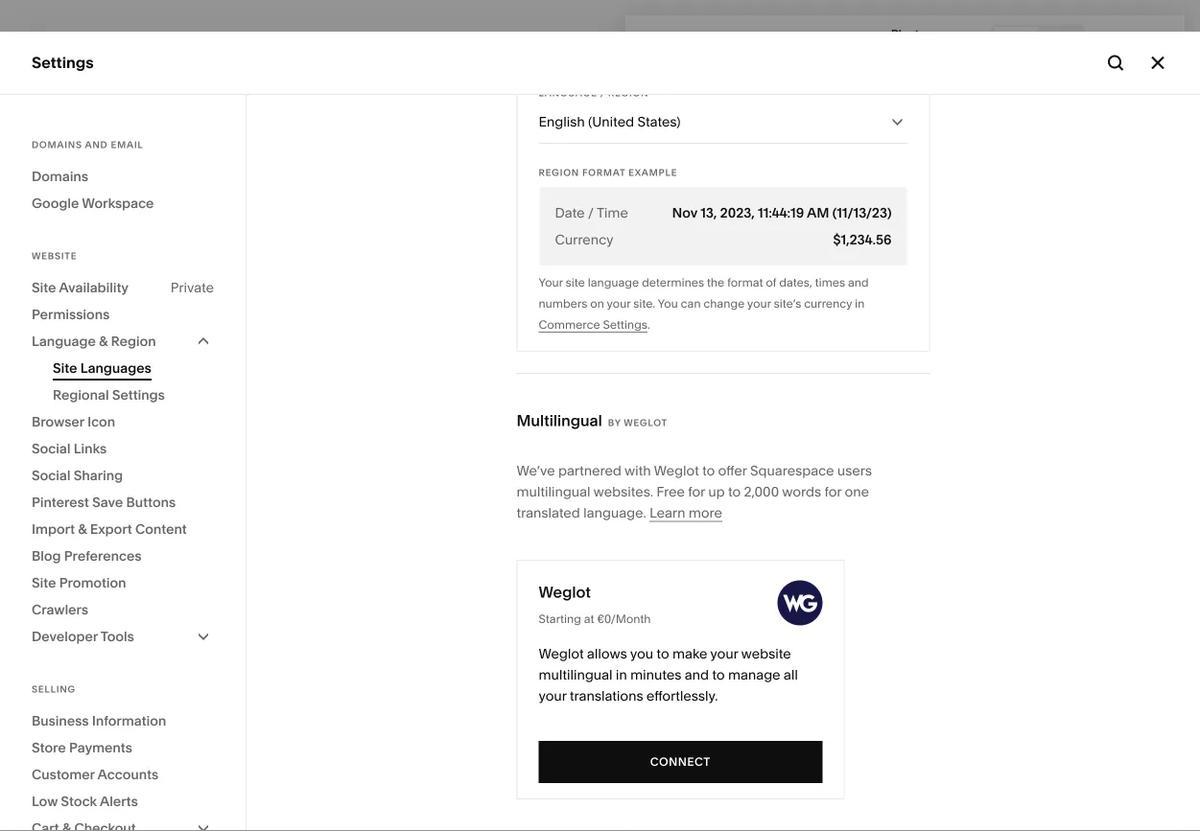Task type: vqa. For each thing, say whether or not it's contained in the screenshot.
Cart & Checkout Link at the bottom left
no



Task type: describe. For each thing, give the bounding box(es) containing it.
& for import
[[78, 521, 87, 538]]

one
[[845, 484, 869, 500]]

/ for region
[[600, 87, 605, 99]]

translated
[[517, 505, 580, 521]]

format
[[582, 167, 626, 178]]

trial
[[362, 797, 386, 814]]

site promotion
[[32, 575, 126, 591]]

am
[[807, 205, 829, 221]]

with
[[625, 463, 651, 479]]

your inside now that you've added products, finish setting up your store.
[[366, 265, 394, 282]]

weglot inside the "weglot allows you to make your website multilingual in minutes and to manage all your translations effortlessly."
[[539, 646, 584, 662]]

to left get
[[580, 797, 593, 814]]

store payments link
[[32, 735, 214, 762]]

site. inside your site language determines the format of dates, times and numbers on your site. you can change your site's currency in commerce settings .
[[633, 297, 655, 311]]

site's
[[774, 297, 801, 311]]

language.
[[583, 505, 646, 521]]

learn
[[650, 505, 685, 521]]

multilingual inside the "weglot allows you to make your website multilingual in minutes and to manage all your translations effortlessly."
[[539, 667, 613, 684]]

customer
[[32, 767, 95, 783]]

settings up domains and email
[[32, 53, 94, 72]]

website
[[741, 646, 791, 662]]

region for language / region
[[608, 87, 649, 99]]

by
[[608, 417, 621, 429]]

you
[[658, 297, 678, 311]]

setting
[[299, 265, 343, 282]]

all
[[784, 667, 798, 684]]

offer
[[718, 463, 747, 479]]

regional
[[53, 387, 109, 403]]

asset library link
[[32, 582, 213, 605]]

import & export content link
[[32, 516, 214, 543]]

of inside your site language determines the format of dates, times and numbers on your site. you can change your site's currency in commerce settings .
[[766, 276, 777, 290]]

nov 13, 2023, 11:44:19 am (11/13/23)
[[672, 205, 892, 221]]

learn more
[[650, 505, 722, 521]]

business
[[32, 713, 89, 730]]

€0/month
[[597, 613, 651, 626]]

date
[[555, 205, 585, 221]]

social links
[[32, 441, 107, 457]]

& for language
[[99, 333, 108, 350]]

English (United States) field
[[539, 101, 908, 143]]

weglot up starting
[[539, 583, 591, 602]]

crawlers link
[[32, 597, 214, 624]]

on
[[590, 297, 604, 311]]

multilingual
[[517, 412, 602, 430]]

now
[[550, 797, 577, 814]]

site promotion link
[[32, 570, 214, 597]]

language / region
[[539, 87, 649, 99]]

permissions
[[32, 307, 110, 323]]

to right you
[[657, 646, 669, 662]]

currency
[[555, 232, 613, 248]]

all
[[277, 92, 304, 118]]

social sharing link
[[32, 462, 214, 489]]

your for your trial ends in 14 days. upgrade now to get the most out of your site.
[[331, 797, 359, 814]]

numbers
[[539, 297, 587, 311]]

developer tools link
[[32, 624, 214, 650]]

low stock alerts link
[[32, 789, 214, 815]]

format
[[727, 276, 763, 290]]

pinterest save buttons
[[32, 495, 176, 511]]

languages
[[80, 360, 151, 377]]

site for site languages
[[53, 360, 77, 377]]

crawlers
[[32, 602, 88, 618]]

your left translations
[[539, 688, 567, 705]]

domains link
[[32, 163, 214, 190]]

your right make
[[710, 646, 738, 662]]

up inside now that you've added products, finish setting up your store.
[[346, 265, 363, 282]]

2 selling from the top
[[32, 684, 76, 696]]

and inside your site language determines the format of dates, times and numbers on your site. you can change your site's currency in commerce settings .
[[848, 276, 869, 290]]

analytics link
[[32, 254, 213, 277]]

weglot logo image
[[778, 581, 823, 626]]

your down format
[[747, 297, 771, 311]]

time
[[597, 205, 628, 221]]

minutes
[[630, 667, 682, 684]]

social for social links
[[32, 441, 70, 457]]

site for site availability
[[32, 280, 56, 296]]

google
[[32, 195, 79, 212]]

pinterest save buttons link
[[32, 489, 214, 516]]

blog preferences link
[[32, 543, 214, 570]]

weglot inside we've partnered with weglot to offer squarespace users multilingual websites. free for up to 2,000 words for one translated language.
[[654, 463, 699, 479]]

import & export content
[[32, 521, 187, 538]]

library
[[77, 583, 128, 602]]

in inside the "weglot allows you to make your website multilingual in minutes and to manage all your translations effortlessly."
[[616, 667, 627, 684]]

/ for time
[[588, 205, 594, 221]]

Search items… text field
[[309, 129, 589, 171]]

export
[[90, 521, 132, 538]]

your trial ends in 14 days. upgrade now to get the most out of your site.
[[331, 797, 775, 814]]

region format example
[[539, 167, 678, 178]]

out
[[679, 797, 700, 814]]

date / time
[[555, 205, 628, 221]]

customer accounts link
[[32, 762, 214, 789]]

save
[[92, 495, 123, 511]]

2,000
[[744, 484, 779, 500]]

starting at €0/month
[[539, 613, 651, 626]]

site for site promotion
[[32, 575, 56, 591]]

you've
[[359, 244, 400, 260]]

customer accounts
[[32, 767, 159, 783]]

determines
[[642, 276, 704, 290]]

13,
[[701, 205, 717, 221]]

translations
[[570, 688, 643, 705]]

example
[[629, 167, 678, 178]]

upgrade
[[491, 797, 547, 814]]

your right on
[[607, 297, 631, 311]]

2 vertical spatial in
[[424, 797, 435, 814]]

language & region link
[[32, 328, 214, 355]]

commerce settings link
[[539, 318, 647, 333]]

social for social sharing
[[32, 468, 70, 484]]

private
[[171, 280, 214, 296]]

site languages
[[53, 360, 151, 377]]

developer
[[32, 629, 98, 645]]

blog
[[32, 548, 61, 565]]

days.
[[455, 797, 488, 814]]



Task type: locate. For each thing, give the bounding box(es) containing it.
region for language & region
[[111, 333, 156, 350]]

social up pinterest
[[32, 468, 70, 484]]

low
[[32, 794, 58, 810]]

business information link
[[32, 708, 214, 735]]

.
[[647, 318, 650, 332]]

currency
[[804, 297, 852, 311]]

domains for domains
[[32, 168, 88, 185]]

1 selling from the top
[[32, 153, 81, 172]]

1 vertical spatial and
[[848, 276, 869, 290]]

1 vertical spatial social
[[32, 468, 70, 484]]

1 vertical spatial &
[[78, 521, 87, 538]]

stock
[[61, 794, 97, 810]]

in down allows at the bottom of the page
[[616, 667, 627, 684]]

social sharing
[[32, 468, 123, 484]]

region up date
[[539, 167, 579, 178]]

icon
[[87, 414, 115, 430]]

can
[[681, 297, 701, 311]]

1 vertical spatial selling
[[32, 684, 76, 696]]

language for language / region
[[539, 87, 597, 99]]

0 horizontal spatial in
[[424, 797, 435, 814]]

site. up .
[[633, 297, 655, 311]]

$1,234.56
[[833, 232, 892, 248]]

& up the site languages
[[99, 333, 108, 350]]

english (united states)
[[539, 114, 681, 130]]

2 domains from the top
[[32, 168, 88, 185]]

language & region
[[32, 333, 156, 350]]

0 horizontal spatial region
[[111, 333, 156, 350]]

browser icon
[[32, 414, 115, 430]]

site languages link
[[53, 355, 214, 382]]

0 horizontal spatial /
[[588, 205, 594, 221]]

pinterest
[[32, 495, 89, 511]]

analytics
[[32, 255, 99, 274]]

1 vertical spatial multilingual
[[539, 667, 613, 684]]

weglot right by
[[624, 417, 668, 429]]

change
[[704, 297, 745, 311]]

developer tools button
[[32, 624, 214, 650]]

we've partnered with weglot to offer squarespace users multilingual websites. free for up to 2,000 words for one translated language.
[[517, 463, 872, 521]]

for up more
[[688, 484, 705, 500]]

multilingual
[[517, 484, 591, 500], [539, 667, 613, 684]]

weglot
[[624, 417, 668, 429], [654, 463, 699, 479], [539, 583, 591, 602], [539, 646, 584, 662]]

content
[[135, 521, 187, 538]]

marketing link
[[32, 186, 213, 209]]

developer tools
[[32, 629, 134, 645]]

settings inside settings link
[[32, 617, 92, 636]]

1 horizontal spatial language
[[539, 87, 597, 99]]

1 vertical spatial /
[[588, 205, 594, 221]]

up down that
[[346, 265, 363, 282]]

1 horizontal spatial up
[[708, 484, 725, 500]]

1 horizontal spatial region
[[539, 167, 579, 178]]

1 horizontal spatial site.
[[750, 797, 775, 814]]

multilingual up translated
[[517, 484, 591, 500]]

learn more link
[[650, 505, 722, 522]]

payments
[[69, 740, 132, 756]]

0 horizontal spatial up
[[346, 265, 363, 282]]

to down 'offer'
[[728, 484, 741, 500]]

your for your site language determines the format of dates, times and numbers on your site. you can change your site's currency in commerce settings .
[[539, 276, 563, 290]]

selling up business
[[32, 684, 76, 696]]

settings inside regional settings link
[[112, 387, 165, 403]]

0 horizontal spatial the
[[620, 797, 641, 814]]

1 horizontal spatial in
[[616, 667, 627, 684]]

settings down on
[[603, 318, 647, 332]]

0 vertical spatial of
[[766, 276, 777, 290]]

region up '(united'
[[608, 87, 649, 99]]

business information
[[32, 713, 166, 730]]

up up more
[[708, 484, 725, 500]]

1 vertical spatial region
[[539, 167, 579, 178]]

for
[[688, 484, 705, 500], [825, 484, 842, 500]]

1 vertical spatial site
[[53, 360, 77, 377]]

0 vertical spatial language
[[539, 87, 597, 99]]

2 horizontal spatial in
[[855, 297, 865, 311]]

1 horizontal spatial of
[[766, 276, 777, 290]]

users
[[837, 463, 872, 479]]

settings inside your site language determines the format of dates, times and numbers on your site. you can change your site's currency in commerce settings .
[[603, 318, 647, 332]]

1 vertical spatial domains
[[32, 168, 88, 185]]

0 horizontal spatial for
[[688, 484, 705, 500]]

your
[[366, 265, 394, 282], [607, 297, 631, 311], [747, 297, 771, 311], [710, 646, 738, 662], [539, 688, 567, 705], [718, 797, 746, 814]]

0 horizontal spatial your
[[331, 797, 359, 814]]

the right get
[[620, 797, 641, 814]]

1 vertical spatial the
[[620, 797, 641, 814]]

1 horizontal spatial your
[[539, 276, 563, 290]]

of left dates,
[[766, 276, 777, 290]]

ends
[[389, 797, 421, 814]]

0 vertical spatial multilingual
[[517, 484, 591, 500]]

finish
[[512, 244, 546, 260]]

1 horizontal spatial &
[[99, 333, 108, 350]]

buttons
[[126, 495, 176, 511]]

0 horizontal spatial site.
[[633, 297, 655, 311]]

your
[[539, 276, 563, 290], [331, 797, 359, 814]]

in right 'currency'
[[855, 297, 865, 311]]

added
[[403, 244, 445, 260]]

your down you've
[[366, 265, 394, 282]]

0 vertical spatial social
[[32, 441, 70, 457]]

0 vertical spatial region
[[608, 87, 649, 99]]

site. right out on the bottom of the page
[[750, 797, 775, 814]]

2023,
[[720, 205, 755, 221]]

row group
[[246, 148, 626, 832]]

scheduling link
[[32, 288, 213, 311]]

&
[[99, 333, 108, 350], [78, 521, 87, 538]]

dates,
[[779, 276, 812, 290]]

and
[[85, 139, 108, 151], [848, 276, 869, 290], [685, 667, 709, 684]]

allows
[[587, 646, 627, 662]]

weglot up the free
[[654, 463, 699, 479]]

and inside the "weglot allows you to make your website multilingual in minutes and to manage all your translations effortlessly."
[[685, 667, 709, 684]]

0 vertical spatial in
[[855, 297, 865, 311]]

for left one
[[825, 484, 842, 500]]

asset
[[32, 583, 73, 602]]

you
[[630, 646, 653, 662]]

the inside your site language determines the format of dates, times and numbers on your site. you can change your site's currency in commerce settings .
[[707, 276, 725, 290]]

your up numbers at the left top
[[539, 276, 563, 290]]

language up english
[[539, 87, 597, 99]]

0 vertical spatial /
[[600, 87, 605, 99]]

links
[[74, 441, 107, 457]]

language down permissions
[[32, 333, 96, 350]]

1 horizontal spatial for
[[825, 484, 842, 500]]

0 horizontal spatial language
[[32, 333, 96, 350]]

settings link
[[32, 616, 213, 639]]

0 vertical spatial the
[[707, 276, 725, 290]]

to left manage
[[712, 667, 725, 684]]

multilingual by weglot
[[517, 412, 668, 430]]

up inside we've partnered with weglot to offer squarespace users multilingual websites. free for up to 2,000 words for one translated language.
[[708, 484, 725, 500]]

weglot down starting
[[539, 646, 584, 662]]

the
[[707, 276, 725, 290], [620, 797, 641, 814]]

the up change
[[707, 276, 725, 290]]

1 vertical spatial in
[[616, 667, 627, 684]]

1 horizontal spatial /
[[600, 87, 605, 99]]

multilingual up translations
[[539, 667, 613, 684]]

and down make
[[685, 667, 709, 684]]

(united
[[588, 114, 634, 130]]

0 horizontal spatial of
[[703, 797, 715, 814]]

smith
[[106, 714, 138, 728]]

1 horizontal spatial and
[[685, 667, 709, 684]]

connect button
[[539, 742, 823, 784]]

0 vertical spatial and
[[85, 139, 108, 151]]

information
[[92, 713, 166, 730]]

and right 'times'
[[848, 276, 869, 290]]

0 horizontal spatial and
[[85, 139, 108, 151]]

preferences
[[64, 548, 142, 565]]

1 vertical spatial site.
[[750, 797, 775, 814]]

marketing
[[32, 187, 106, 206]]

2 vertical spatial region
[[111, 333, 156, 350]]

1 vertical spatial your
[[331, 797, 359, 814]]

social down browser
[[32, 441, 70, 457]]

/ up english (united states)
[[600, 87, 605, 99]]

2 horizontal spatial and
[[848, 276, 869, 290]]

of right out on the bottom of the page
[[703, 797, 715, 814]]

0 vertical spatial up
[[346, 265, 363, 282]]

site down the "analytics"
[[32, 280, 56, 296]]

to
[[702, 463, 715, 479], [728, 484, 741, 500], [657, 646, 669, 662], [712, 667, 725, 684], [580, 797, 593, 814]]

site down blog
[[32, 575, 56, 591]]

language inside dropdown button
[[32, 333, 96, 350]]

region up site languages link
[[111, 333, 156, 350]]

0 vertical spatial your
[[539, 276, 563, 290]]

settings
[[32, 53, 94, 72], [603, 318, 647, 332], [112, 387, 165, 403], [32, 617, 92, 636]]

john
[[76, 714, 103, 728]]

sharing
[[74, 468, 123, 484]]

free
[[657, 484, 685, 500]]

your right out on the bottom of the page
[[718, 797, 746, 814]]

and left email
[[85, 139, 108, 151]]

weglot inside multilingual by weglot
[[624, 417, 668, 429]]

language
[[539, 87, 597, 99], [32, 333, 96, 350]]

1 domains from the top
[[32, 139, 82, 151]]

2 vertical spatial and
[[685, 667, 709, 684]]

0 vertical spatial selling
[[32, 153, 81, 172]]

1 vertical spatial language
[[32, 333, 96, 350]]

accounts
[[98, 767, 159, 783]]

social links link
[[32, 436, 214, 462]]

regional settings link
[[53, 382, 214, 409]]

2 horizontal spatial region
[[608, 87, 649, 99]]

site up "regional"
[[53, 360, 77, 377]]

1 vertical spatial of
[[703, 797, 715, 814]]

0 horizontal spatial &
[[78, 521, 87, 538]]

& up the blog preferences
[[78, 521, 87, 538]]

alerts
[[100, 794, 138, 810]]

multilingual inside we've partnered with weglot to offer squarespace users multilingual websites. free for up to 2,000 words for one translated language.
[[517, 484, 591, 500]]

asset library
[[32, 583, 128, 602]]

settings down site languages link
[[112, 387, 165, 403]]

your left the "trial" at the left bottom
[[331, 797, 359, 814]]

2 for from the left
[[825, 484, 842, 500]]

1 social from the top
[[32, 441, 70, 457]]

1 vertical spatial up
[[708, 484, 725, 500]]

& inside import & export content link
[[78, 521, 87, 538]]

0 vertical spatial &
[[99, 333, 108, 350]]

plant
[[891, 27, 919, 41]]

your inside your site language determines the format of dates, times and numbers on your site. you can change your site's currency in commerce settings .
[[539, 276, 563, 290]]

settings down asset
[[32, 617, 92, 636]]

/ right date
[[588, 205, 594, 221]]

1 horizontal spatial the
[[707, 276, 725, 290]]

in inside your site language determines the format of dates, times and numbers on your site. you can change your site's currency in commerce settings .
[[855, 297, 865, 311]]

language for language & region
[[32, 333, 96, 350]]

0 vertical spatial domains
[[32, 139, 82, 151]]

0 vertical spatial site
[[32, 280, 56, 296]]

region inside dropdown button
[[111, 333, 156, 350]]

0 vertical spatial site.
[[633, 297, 655, 311]]

region
[[608, 87, 649, 99], [539, 167, 579, 178], [111, 333, 156, 350]]

to left 'offer'
[[702, 463, 715, 479]]

2 social from the top
[[32, 468, 70, 484]]

domains for domains and email
[[32, 139, 82, 151]]

2 vertical spatial site
[[32, 575, 56, 591]]

partnered
[[558, 463, 622, 479]]

now that you've added products, finish setting up your store.
[[299, 244, 546, 282]]

website
[[32, 250, 77, 262]]

weglot allows you to make your website multilingual in minutes and to manage all your translations effortlessly.
[[539, 646, 798, 705]]

selling down domains and email
[[32, 153, 81, 172]]

site.
[[633, 297, 655, 311], [750, 797, 775, 814]]

email
[[111, 139, 144, 151]]

1 for from the left
[[688, 484, 705, 500]]

in left 14
[[424, 797, 435, 814]]

manage
[[728, 667, 781, 684]]

& inside language & region dropdown button
[[99, 333, 108, 350]]



